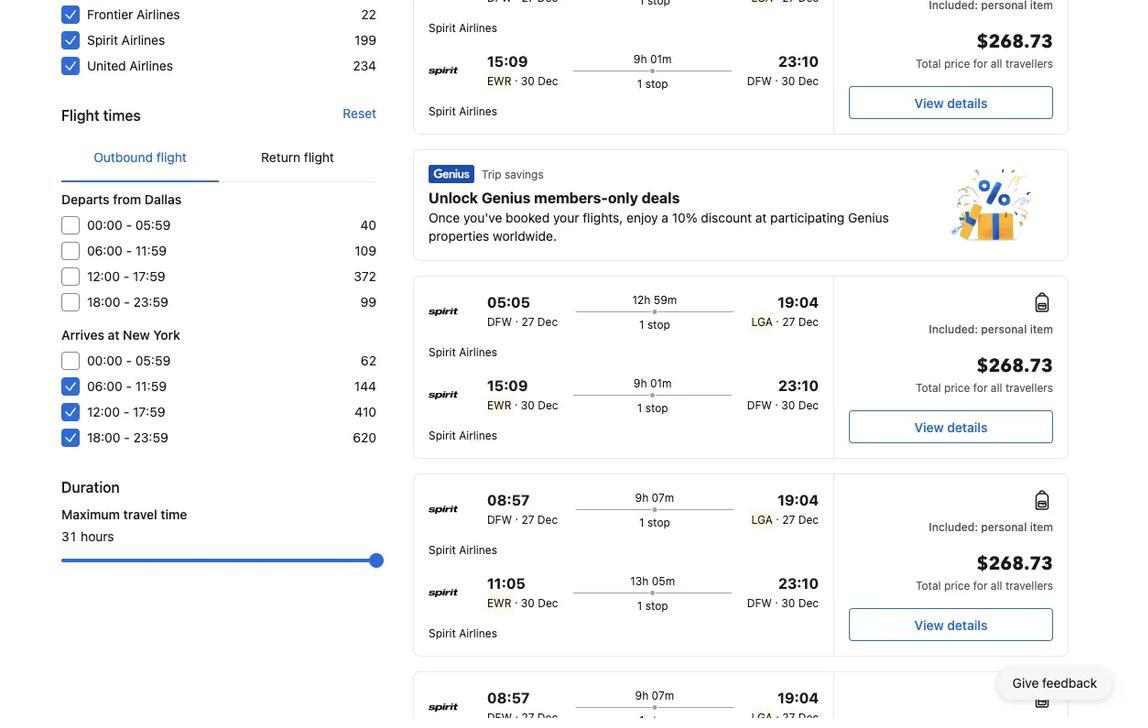 Task type: describe. For each thing, give the bounding box(es) containing it.
12h
[[633, 293, 651, 306]]

once
[[429, 210, 460, 225]]

12:00 for arrives
[[87, 405, 120, 420]]

all for 08:57
[[991, 579, 1003, 592]]

109
[[355, 243, 377, 258]]

for for 05:05
[[974, 381, 988, 394]]

your
[[553, 210, 580, 225]]

duration
[[61, 479, 120, 496]]

maximum
[[61, 507, 120, 522]]

stop for view details button for 05:05
[[646, 401, 669, 414]]

details for 05:05
[[948, 420, 988, 435]]

11:59 for dallas
[[135, 243, 167, 258]]

york
[[153, 328, 180, 343]]

return flight
[[261, 150, 334, 165]]

outbound flight button
[[61, 134, 219, 181]]

19:04 for 05:05
[[778, 294, 819, 311]]

properties
[[429, 229, 490, 244]]

1 $268.73 from the top
[[977, 29, 1054, 55]]

1 view details button from the top
[[849, 86, 1054, 119]]

frontier
[[87, 7, 133, 22]]

maximum travel time 31 hours
[[61, 507, 187, 544]]

. inside '05:05 dfw . 27 dec'
[[515, 312, 519, 324]]

return
[[261, 150, 301, 165]]

00:00 for departs
[[87, 218, 123, 233]]

trip
[[482, 168, 502, 181]]

05:59 for new
[[135, 353, 171, 368]]

08:57 for 08:57
[[487, 690, 530, 707]]

stop for view details button related to 08:57
[[646, 599, 669, 612]]

included: for 05:05
[[930, 323, 979, 335]]

savings
[[505, 168, 544, 181]]

15:09 ewr . 30 dec for third view details button from the bottom of the page
[[487, 53, 559, 87]]

18:00 - 23:59 for from
[[87, 295, 169, 310]]

23:10 for 05:05
[[779, 377, 819, 395]]

620
[[353, 430, 377, 445]]

arrives
[[61, 328, 104, 343]]

1 23:10 from the top
[[779, 53, 819, 70]]

- for 410
[[123, 405, 129, 420]]

flight times
[[61, 107, 141, 124]]

you've
[[464, 210, 502, 225]]

dec inside 08:57 dfw . 27 dec
[[538, 513, 558, 526]]

give feedback
[[1013, 676, 1098, 691]]

22
[[361, 7, 377, 22]]

members-
[[534, 189, 608, 207]]

05:05 dfw . 27 dec
[[487, 294, 558, 328]]

$268.73 total price for all travellers for 08:57
[[916, 552, 1054, 592]]

1 for from the top
[[974, 57, 988, 70]]

at inside "unlock genius members-only deals once you've booked your flights, enjoy a 10% discount at participating genius properties worldwide."
[[756, 210, 767, 225]]

- for 372
[[123, 269, 129, 284]]

12h 59m
[[633, 293, 677, 306]]

included: personal item for 08:57
[[930, 521, 1054, 533]]

18:00 for arrives
[[87, 430, 120, 445]]

united airlines
[[87, 58, 173, 73]]

40
[[361, 218, 377, 233]]

1 price from the top
[[945, 57, 971, 70]]

enjoy
[[627, 210, 659, 225]]

06:00 for arrives
[[87, 379, 123, 394]]

included: for 08:57
[[930, 521, 979, 533]]

a
[[662, 210, 669, 225]]

travellers for 05:05
[[1006, 381, 1054, 394]]

10%
[[672, 210, 698, 225]]

59m
[[654, 293, 677, 306]]

- for 144
[[126, 379, 132, 394]]

234
[[353, 58, 377, 73]]

27 inside 08:57 dfw . 27 dec
[[522, 513, 535, 526]]

return flight button
[[219, 134, 377, 181]]

- for 40
[[126, 218, 132, 233]]

lga for 05:05
[[752, 315, 773, 328]]

hours
[[81, 529, 114, 544]]

personal for 05:05
[[982, 323, 1028, 335]]

1 all from the top
[[991, 57, 1003, 70]]

unlock
[[429, 189, 478, 207]]

1 01m from the top
[[651, 52, 672, 65]]

1 stop for view details button for 05:05
[[638, 401, 669, 414]]

details for 08:57
[[948, 618, 988, 633]]

flight for return flight
[[304, 150, 334, 165]]

new
[[123, 328, 150, 343]]

1 details from the top
[[948, 95, 988, 110]]

1 vertical spatial at
[[108, 328, 120, 343]]

for for 08:57
[[974, 579, 988, 592]]

23:59 for new
[[133, 430, 169, 445]]

1 stop for view details button related to 08:57
[[638, 599, 669, 612]]

dfw inside '05:05 dfw . 27 dec'
[[487, 315, 512, 328]]

17:59 for new
[[133, 405, 165, 420]]

feedback
[[1043, 676, 1098, 691]]

dec inside '05:05 dfw . 27 dec'
[[538, 315, 558, 328]]

2 9h 07m from the top
[[636, 689, 675, 702]]

trip savings
[[482, 168, 544, 181]]

1 for view details button for 05:05
[[638, 401, 643, 414]]

12:00 - 17:59 for at
[[87, 405, 165, 420]]

1 view details from the top
[[915, 95, 988, 110]]

total for 05:05
[[916, 381, 942, 394]]

ewr for 05:05
[[487, 399, 512, 411]]

arrives at new york
[[61, 328, 180, 343]]

00:00 - 05:59 for from
[[87, 218, 171, 233]]

- for 62
[[126, 353, 132, 368]]

06:00 for departs
[[87, 243, 123, 258]]

30 inside 11:05 ewr . 30 dec
[[521, 597, 535, 609]]

1 9h 07m from the top
[[636, 491, 675, 504]]

only
[[608, 189, 639, 207]]

1 for third view details button from the bottom of the page
[[638, 77, 643, 90]]

05:05
[[487, 294, 531, 311]]

31
[[61, 529, 77, 544]]

price for 08:57
[[945, 579, 971, 592]]

travellers for 08:57
[[1006, 579, 1054, 592]]

departs
[[61, 192, 110, 207]]

departs from dallas
[[61, 192, 182, 207]]

06:00 - 11:59 for at
[[87, 379, 167, 394]]

06:00 - 11:59 for from
[[87, 243, 167, 258]]

11:05 ewr . 30 dec
[[487, 575, 559, 609]]



Task type: vqa. For each thing, say whether or not it's contained in the screenshot.


Task type: locate. For each thing, give the bounding box(es) containing it.
2 all from the top
[[991, 381, 1003, 394]]

view details button for 05:05
[[849, 411, 1054, 444]]

1 flight from the left
[[156, 150, 187, 165]]

unlock genius members-only deals once you've booked your flights, enjoy a 10% discount at participating genius properties worldwide.
[[429, 189, 890, 244]]

15:09
[[487, 53, 528, 70], [487, 377, 528, 395]]

1 12:00 from the top
[[87, 269, 120, 284]]

0 vertical spatial 12:00 - 17:59
[[87, 269, 165, 284]]

9h 01m for third view details button from the bottom of the page
[[634, 52, 672, 65]]

stop
[[646, 77, 669, 90], [648, 318, 671, 331], [646, 401, 669, 414], [648, 516, 671, 529], [646, 599, 669, 612]]

- for 620
[[124, 430, 130, 445]]

2 details from the top
[[948, 420, 988, 435]]

2 vertical spatial for
[[974, 579, 988, 592]]

0 vertical spatial view details
[[915, 95, 988, 110]]

1 vertical spatial 15:09 ewr . 30 dec
[[487, 377, 559, 411]]

1 00:00 from the top
[[87, 218, 123, 233]]

outbound flight
[[94, 150, 187, 165]]

2 vertical spatial view
[[915, 618, 944, 633]]

00:00 for arrives
[[87, 353, 123, 368]]

2 19:04 lga . 27 dec from the top
[[752, 492, 819, 526]]

2 view details button from the top
[[849, 411, 1054, 444]]

99
[[361, 295, 377, 310]]

give feedback button
[[999, 667, 1113, 700]]

from
[[113, 192, 141, 207]]

booked
[[506, 210, 550, 225]]

1 vertical spatial price
[[945, 381, 971, 394]]

2 12:00 - 17:59 from the top
[[87, 405, 165, 420]]

1 $268.73 total price for all travellers from the top
[[916, 29, 1054, 70]]

19:04 for 08:57
[[778, 492, 819, 509]]

discount
[[701, 210, 752, 225]]

17:59 up new
[[133, 269, 165, 284]]

2 00:00 from the top
[[87, 353, 123, 368]]

1 vertical spatial lga
[[752, 513, 773, 526]]

1 stop for third view details button from the bottom of the page
[[638, 77, 669, 90]]

0 vertical spatial 15:09
[[487, 53, 528, 70]]

1 vertical spatial 08:57
[[487, 690, 530, 707]]

1 00:00 - 05:59 from the top
[[87, 218, 171, 233]]

0 vertical spatial 07m
[[652, 491, 675, 504]]

all
[[991, 57, 1003, 70], [991, 381, 1003, 394], [991, 579, 1003, 592]]

3 travellers from the top
[[1006, 579, 1054, 592]]

05:59 down the dallas
[[135, 218, 171, 233]]

12:00 - 17:59 up arrives at new york
[[87, 269, 165, 284]]

view details for 05:05
[[915, 420, 988, 435]]

3 view details button from the top
[[849, 608, 1054, 641]]

00:00 - 05:59 down from
[[87, 218, 171, 233]]

tab list
[[61, 134, 377, 183]]

dec inside 11:05 ewr . 30 dec
[[538, 597, 559, 609]]

1 vertical spatial view
[[915, 420, 944, 435]]

2 vertical spatial price
[[945, 579, 971, 592]]

144
[[355, 379, 377, 394]]

1 vertical spatial 19:04 lga . 27 dec
[[752, 492, 819, 526]]

1 vertical spatial item
[[1031, 521, 1054, 533]]

1 item from the top
[[1031, 323, 1054, 335]]

2 01m from the top
[[651, 377, 672, 389]]

dfw
[[748, 74, 772, 87], [487, 315, 512, 328], [748, 399, 772, 411], [487, 513, 512, 526], [748, 597, 772, 609]]

2 item from the top
[[1031, 521, 1054, 533]]

00:00 - 05:59 down new
[[87, 353, 171, 368]]

2 travellers from the top
[[1006, 381, 1054, 394]]

00:00 down arrives at new york
[[87, 353, 123, 368]]

1 vertical spatial 01m
[[651, 377, 672, 389]]

0 vertical spatial 9h 07m
[[636, 491, 675, 504]]

1 vertical spatial 06:00
[[87, 379, 123, 394]]

18:00 - 23:59 for at
[[87, 430, 169, 445]]

at
[[756, 210, 767, 225], [108, 328, 120, 343]]

2 07m from the top
[[652, 689, 675, 702]]

1 vertical spatial for
[[974, 381, 988, 394]]

0 horizontal spatial at
[[108, 328, 120, 343]]

1 vertical spatial 12:00 - 17:59
[[87, 405, 165, 420]]

3 price from the top
[[945, 579, 971, 592]]

410
[[355, 405, 377, 420]]

1 vertical spatial $268.73 total price for all travellers
[[916, 354, 1054, 394]]

total for 08:57
[[916, 579, 942, 592]]

0 vertical spatial ewr
[[487, 74, 512, 87]]

05:59
[[135, 218, 171, 233], [135, 353, 171, 368]]

2 23:10 from the top
[[779, 377, 819, 395]]

2 price from the top
[[945, 381, 971, 394]]

19:04
[[778, 294, 819, 311], [778, 492, 819, 509], [778, 690, 819, 707]]

reset
[[343, 106, 377, 121]]

1 included: personal item from the top
[[930, 323, 1054, 335]]

19:04 lga . 27 dec for 05:05
[[752, 294, 819, 328]]

1 vertical spatial 07m
[[652, 689, 675, 702]]

travel
[[123, 507, 157, 522]]

ewr
[[487, 74, 512, 87], [487, 399, 512, 411], [487, 597, 512, 609]]

23:10
[[779, 53, 819, 70], [779, 377, 819, 395], [779, 575, 819, 592]]

participating
[[771, 210, 845, 225]]

23:10 dfw . 30 dec for 08:57
[[748, 575, 819, 609]]

1 19:04 from the top
[[778, 294, 819, 311]]

1 vertical spatial 11:59
[[135, 379, 167, 394]]

1 vertical spatial 19:04
[[778, 492, 819, 509]]

18:00 - 23:59 up arrives at new york
[[87, 295, 169, 310]]

13h 05m
[[631, 575, 675, 587]]

0 vertical spatial personal
[[982, 323, 1028, 335]]

2 08:57 from the top
[[487, 690, 530, 707]]

included: personal item for 05:05
[[930, 323, 1054, 335]]

1 vertical spatial 23:10
[[779, 377, 819, 395]]

1 vertical spatial ewr
[[487, 399, 512, 411]]

06:00 - 11:59
[[87, 243, 167, 258], [87, 379, 167, 394]]

for
[[974, 57, 988, 70], [974, 381, 988, 394], [974, 579, 988, 592]]

18:00 - 23:59 up duration
[[87, 430, 169, 445]]

0 vertical spatial 05:59
[[135, 218, 171, 233]]

0 vertical spatial 11:59
[[135, 243, 167, 258]]

2 06:00 - 11:59 from the top
[[87, 379, 167, 394]]

2 11:59 from the top
[[135, 379, 167, 394]]

2 vertical spatial $268.73
[[977, 552, 1054, 577]]

13h
[[631, 575, 649, 587]]

airlines
[[137, 7, 180, 22], [459, 21, 498, 34], [122, 33, 165, 48], [130, 58, 173, 73], [459, 104, 498, 117], [459, 345, 498, 358], [459, 429, 498, 442], [459, 543, 498, 556], [459, 627, 498, 640]]

00:00 - 05:59
[[87, 218, 171, 233], [87, 353, 171, 368]]

spirit
[[429, 21, 456, 34], [87, 33, 118, 48], [429, 104, 456, 117], [429, 345, 456, 358], [429, 429, 456, 442], [429, 543, 456, 556], [429, 627, 456, 640]]

2 vertical spatial all
[[991, 579, 1003, 592]]

2 9h 01m from the top
[[634, 377, 672, 389]]

0 vertical spatial 23:10
[[779, 53, 819, 70]]

2 vertical spatial travellers
[[1006, 579, 1054, 592]]

18:00 up arrives at new york
[[87, 295, 120, 310]]

12:00 for departs
[[87, 269, 120, 284]]

05:59 for dallas
[[135, 218, 171, 233]]

1 06:00 from the top
[[87, 243, 123, 258]]

1 vertical spatial $268.73
[[977, 354, 1054, 379]]

3 $268.73 total price for all travellers from the top
[[916, 552, 1054, 592]]

1 vertical spatial all
[[991, 381, 1003, 394]]

372
[[354, 269, 377, 284]]

1 vertical spatial personal
[[982, 521, 1028, 533]]

2 view details from the top
[[915, 420, 988, 435]]

1 vertical spatial 00:00
[[87, 353, 123, 368]]

deals
[[642, 189, 680, 207]]

3 all from the top
[[991, 579, 1003, 592]]

2 vertical spatial ewr
[[487, 597, 512, 609]]

. inside 11:05 ewr . 30 dec
[[515, 593, 518, 606]]

0 vertical spatial 17:59
[[133, 269, 165, 284]]

27
[[522, 315, 535, 328], [783, 315, 796, 328], [522, 513, 535, 526], [783, 513, 796, 526]]

18:00 for departs
[[87, 295, 120, 310]]

06:00 down arrives at new york
[[87, 379, 123, 394]]

2 17:59 from the top
[[133, 405, 165, 420]]

23:59 up new
[[133, 295, 169, 310]]

2 personal from the top
[[982, 521, 1028, 533]]

- for 109
[[126, 243, 132, 258]]

0 vertical spatial $268.73
[[977, 29, 1054, 55]]

07m
[[652, 491, 675, 504], [652, 689, 675, 702]]

1 vertical spatial 00:00 - 05:59
[[87, 353, 171, 368]]

2 18:00 - 23:59 from the top
[[87, 430, 169, 445]]

dec
[[538, 74, 559, 87], [799, 74, 819, 87], [538, 315, 558, 328], [799, 315, 819, 328], [538, 399, 559, 411], [799, 399, 819, 411], [538, 513, 558, 526], [799, 513, 819, 526], [538, 597, 559, 609], [799, 597, 819, 609]]

flight for outbound flight
[[156, 150, 187, 165]]

00:00
[[87, 218, 123, 233], [87, 353, 123, 368]]

tab list containing outbound flight
[[61, 134, 377, 183]]

9h 01m for view details button for 05:05
[[634, 377, 672, 389]]

2 00:00 - 05:59 from the top
[[87, 353, 171, 368]]

2 ewr from the top
[[487, 399, 512, 411]]

$268.73 total price for all travellers for 05:05
[[916, 354, 1054, 394]]

reset button
[[343, 104, 377, 123]]

2 vertical spatial 23:10
[[779, 575, 819, 592]]

0 vertical spatial price
[[945, 57, 971, 70]]

1 17:59 from the top
[[133, 269, 165, 284]]

01m
[[651, 52, 672, 65], [651, 377, 672, 389]]

1 23:59 from the top
[[133, 295, 169, 310]]

1 vertical spatial 12:00
[[87, 405, 120, 420]]

united
[[87, 58, 126, 73]]

15:09 ewr . 30 dec
[[487, 53, 559, 87], [487, 377, 559, 411]]

3 view from the top
[[915, 618, 944, 633]]

2 vertical spatial view details
[[915, 618, 988, 633]]

item for 08:57
[[1031, 521, 1054, 533]]

2 18:00 from the top
[[87, 430, 120, 445]]

price for 05:05
[[945, 381, 971, 394]]

2 15:09 ewr . 30 dec from the top
[[487, 377, 559, 411]]

personal for 08:57
[[982, 521, 1028, 533]]

0 vertical spatial 00:00
[[87, 218, 123, 233]]

11:59 for new
[[135, 379, 167, 394]]

1 05:59 from the top
[[135, 218, 171, 233]]

1 ewr from the top
[[487, 74, 512, 87]]

2 vertical spatial details
[[948, 618, 988, 633]]

1 18:00 from the top
[[87, 295, 120, 310]]

62
[[361, 353, 377, 368]]

05:59 down york
[[135, 353, 171, 368]]

1 vertical spatial 18:00
[[87, 430, 120, 445]]

ewr inside 11:05 ewr . 30 dec
[[487, 597, 512, 609]]

9h
[[634, 52, 647, 65], [634, 377, 647, 389], [636, 491, 649, 504], [636, 689, 649, 702]]

flight
[[61, 107, 100, 124]]

2 view from the top
[[915, 420, 944, 435]]

travellers
[[1006, 57, 1054, 70], [1006, 381, 1054, 394], [1006, 579, 1054, 592]]

times
[[103, 107, 141, 124]]

0 vertical spatial included:
[[930, 323, 979, 335]]

12:00 up duration
[[87, 405, 120, 420]]

0 vertical spatial travellers
[[1006, 57, 1054, 70]]

1 vertical spatial view details button
[[849, 411, 1054, 444]]

9h 07m
[[636, 491, 675, 504], [636, 689, 675, 702]]

0 vertical spatial view details button
[[849, 86, 1054, 119]]

1 15:09 from the top
[[487, 53, 528, 70]]

1 vertical spatial travellers
[[1006, 381, 1054, 394]]

11:05
[[487, 575, 526, 592]]

2 vertical spatial view details button
[[849, 608, 1054, 641]]

0 vertical spatial 06:00
[[87, 243, 123, 258]]

genius image
[[429, 165, 475, 183], [429, 165, 475, 183], [951, 169, 1032, 242]]

1 9h 01m from the top
[[634, 52, 672, 65]]

0 vertical spatial genius
[[482, 189, 531, 207]]

0 vertical spatial included: personal item
[[930, 323, 1054, 335]]

genius
[[482, 189, 531, 207], [849, 210, 890, 225]]

give
[[1013, 676, 1039, 691]]

3 ewr from the top
[[487, 597, 512, 609]]

$268.73 total price for all travellers
[[916, 29, 1054, 70], [916, 354, 1054, 394], [916, 552, 1054, 592]]

08:57 for 08:57 dfw . 27 dec
[[487, 492, 530, 509]]

12:00
[[87, 269, 120, 284], [87, 405, 120, 420]]

1 15:09 ewr . 30 dec from the top
[[487, 53, 559, 87]]

$268.73 for 05:05
[[977, 354, 1054, 379]]

1 vertical spatial view details
[[915, 420, 988, 435]]

1 personal from the top
[[982, 323, 1028, 335]]

12:00 up arrives at new york
[[87, 269, 120, 284]]

1 horizontal spatial flight
[[304, 150, 334, 165]]

view details for 08:57
[[915, 618, 988, 633]]

1 view from the top
[[915, 95, 944, 110]]

0 vertical spatial 19:04
[[778, 294, 819, 311]]

0 vertical spatial 01m
[[651, 52, 672, 65]]

2 $268.73 from the top
[[977, 354, 1054, 379]]

. inside 08:57 dfw . 27 dec
[[515, 510, 519, 522]]

17:59 for dallas
[[133, 269, 165, 284]]

15:09 ewr . 30 dec for view details button for 05:05
[[487, 377, 559, 411]]

3 for from the top
[[974, 579, 988, 592]]

item for 05:05
[[1031, 323, 1054, 335]]

spirit airlines
[[429, 21, 498, 34], [87, 33, 165, 48], [429, 104, 498, 117], [429, 345, 498, 358], [429, 429, 498, 442], [429, 543, 498, 556], [429, 627, 498, 640]]

1 vertical spatial 23:59
[[133, 430, 169, 445]]

1 horizontal spatial at
[[756, 210, 767, 225]]

1 horizontal spatial genius
[[849, 210, 890, 225]]

1 vertical spatial 9h 01m
[[634, 377, 672, 389]]

1 vertical spatial included:
[[930, 521, 979, 533]]

all for 05:05
[[991, 381, 1003, 394]]

frontier airlines
[[87, 7, 180, 22]]

1 vertical spatial 18:00 - 23:59
[[87, 430, 169, 445]]

0 vertical spatial 19:04 lga . 27 dec
[[752, 294, 819, 328]]

0 horizontal spatial genius
[[482, 189, 531, 207]]

12:00 - 17:59 down arrives at new york
[[87, 405, 165, 420]]

23:59
[[133, 295, 169, 310], [133, 430, 169, 445]]

06:00 - 11:59 down from
[[87, 243, 167, 258]]

12:00 - 17:59
[[87, 269, 165, 284], [87, 405, 165, 420]]

lga for 08:57
[[752, 513, 773, 526]]

dfw inside 08:57 dfw . 27 dec
[[487, 513, 512, 526]]

1 vertical spatial 06:00 - 11:59
[[87, 379, 167, 394]]

0 vertical spatial 23:10 dfw . 30 dec
[[748, 53, 819, 87]]

0 vertical spatial $268.73 total price for all travellers
[[916, 29, 1054, 70]]

3 details from the top
[[948, 618, 988, 633]]

0 vertical spatial lga
[[752, 315, 773, 328]]

06:00 - 11:59 down arrives at new york
[[87, 379, 167, 394]]

personal
[[982, 323, 1028, 335], [982, 521, 1028, 533]]

05m
[[652, 575, 675, 587]]

flight
[[156, 150, 187, 165], [304, 150, 334, 165]]

1 lga from the top
[[752, 315, 773, 328]]

flights,
[[583, 210, 623, 225]]

1 07m from the top
[[652, 491, 675, 504]]

11:59 down new
[[135, 379, 167, 394]]

23:59 up travel
[[133, 430, 169, 445]]

3 23:10 from the top
[[779, 575, 819, 592]]

00:00 down 'departs from dallas'
[[87, 218, 123, 233]]

flight right return
[[304, 150, 334, 165]]

1 vertical spatial genius
[[849, 210, 890, 225]]

1 06:00 - 11:59 from the top
[[87, 243, 167, 258]]

view
[[915, 95, 944, 110], [915, 420, 944, 435], [915, 618, 944, 633]]

worldwide.
[[493, 229, 557, 244]]

view for 05:05
[[915, 420, 944, 435]]

3 19:04 from the top
[[778, 690, 819, 707]]

$268.73 for 08:57
[[977, 552, 1054, 577]]

0 vertical spatial total
[[916, 57, 942, 70]]

08:57 dfw . 27 dec
[[487, 492, 558, 526]]

18:00 up duration
[[87, 430, 120, 445]]

flight inside button
[[304, 150, 334, 165]]

0 vertical spatial for
[[974, 57, 988, 70]]

23:59 for dallas
[[133, 295, 169, 310]]

2 for from the top
[[974, 381, 988, 394]]

1 vertical spatial 15:09
[[487, 377, 528, 395]]

2 23:10 dfw . 30 dec from the top
[[748, 377, 819, 411]]

0 vertical spatial details
[[948, 95, 988, 110]]

2 19:04 from the top
[[778, 492, 819, 509]]

23:10 dfw . 30 dec for 05:05
[[748, 377, 819, 411]]

2 05:59 from the top
[[135, 353, 171, 368]]

1 vertical spatial details
[[948, 420, 988, 435]]

0 vertical spatial 12:00
[[87, 269, 120, 284]]

.
[[515, 71, 518, 83], [776, 71, 779, 83], [515, 312, 519, 324], [776, 312, 780, 324], [515, 395, 518, 408], [776, 395, 779, 408], [515, 510, 519, 522], [776, 510, 780, 522], [515, 593, 518, 606], [776, 593, 779, 606]]

1 18:00 - 23:59 from the top
[[87, 295, 169, 310]]

2 vertical spatial 23:10 dfw . 30 dec
[[748, 575, 819, 609]]

3 23:10 dfw . 30 dec from the top
[[748, 575, 819, 609]]

total
[[916, 57, 942, 70], [916, 381, 942, 394], [916, 579, 942, 592]]

18:00 - 23:59
[[87, 295, 169, 310], [87, 430, 169, 445]]

08:57
[[487, 492, 530, 509], [487, 690, 530, 707]]

0 vertical spatial 00:00 - 05:59
[[87, 218, 171, 233]]

1 travellers from the top
[[1006, 57, 1054, 70]]

1 vertical spatial 9h 07m
[[636, 689, 675, 702]]

0 vertical spatial at
[[756, 210, 767, 225]]

0 vertical spatial all
[[991, 57, 1003, 70]]

23:10 for 08:57
[[779, 575, 819, 592]]

view for 08:57
[[915, 618, 944, 633]]

2 12:00 from the top
[[87, 405, 120, 420]]

at left new
[[108, 328, 120, 343]]

0 vertical spatial 18:00 - 23:59
[[87, 295, 169, 310]]

- for 99
[[124, 295, 130, 310]]

12:00 - 17:59 for from
[[87, 269, 165, 284]]

0 vertical spatial 06:00 - 11:59
[[87, 243, 167, 258]]

flight inside button
[[156, 150, 187, 165]]

0 horizontal spatial flight
[[156, 150, 187, 165]]

2 15:09 from the top
[[487, 377, 528, 395]]

2 flight from the left
[[304, 150, 334, 165]]

2 lga from the top
[[752, 513, 773, 526]]

3 $268.73 from the top
[[977, 552, 1054, 577]]

0 vertical spatial 18:00
[[87, 295, 120, 310]]

1 19:04 lga . 27 dec from the top
[[752, 294, 819, 328]]

1 included: from the top
[[930, 323, 979, 335]]

2 23:59 from the top
[[133, 430, 169, 445]]

outbound
[[94, 150, 153, 165]]

0 vertical spatial 08:57
[[487, 492, 530, 509]]

item
[[1031, 323, 1054, 335], [1031, 521, 1054, 533]]

00:00 - 05:59 for at
[[87, 353, 171, 368]]

1 23:10 dfw . 30 dec from the top
[[748, 53, 819, 87]]

lga
[[752, 315, 773, 328], [752, 513, 773, 526]]

2 $268.73 total price for all travellers from the top
[[916, 354, 1054, 394]]

1 for view details button related to 08:57
[[638, 599, 643, 612]]

1 11:59 from the top
[[135, 243, 167, 258]]

0 vertical spatial 15:09 ewr . 30 dec
[[487, 53, 559, 87]]

199
[[355, 33, 377, 48]]

1 total from the top
[[916, 57, 942, 70]]

2 06:00 from the top
[[87, 379, 123, 394]]

0 vertical spatial item
[[1031, 323, 1054, 335]]

1
[[638, 77, 643, 90], [640, 318, 645, 331], [638, 401, 643, 414], [640, 516, 645, 529], [638, 599, 643, 612]]

1 vertical spatial 17:59
[[133, 405, 165, 420]]

3 view details from the top
[[915, 618, 988, 633]]

27 inside '05:05 dfw . 27 dec'
[[522, 315, 535, 328]]

stop for third view details button from the bottom of the page
[[646, 77, 669, 90]]

genius down trip savings
[[482, 189, 531, 207]]

1 08:57 from the top
[[487, 492, 530, 509]]

06:00 down 'departs from dallas'
[[87, 243, 123, 258]]

17:59 down new
[[133, 405, 165, 420]]

08:57 inside 08:57 dfw . 27 dec
[[487, 492, 530, 509]]

2 included: personal item from the top
[[930, 521, 1054, 533]]

genius right 'participating'
[[849, 210, 890, 225]]

11:59 down the dallas
[[135, 243, 167, 258]]

06:00
[[87, 243, 123, 258], [87, 379, 123, 394]]

3 total from the top
[[916, 579, 942, 592]]

dallas
[[145, 192, 182, 207]]

19:04 lga . 27 dec
[[752, 294, 819, 328], [752, 492, 819, 526]]

2 total from the top
[[916, 381, 942, 394]]

1 12:00 - 17:59 from the top
[[87, 269, 165, 284]]

1 vertical spatial 23:10 dfw . 30 dec
[[748, 377, 819, 411]]

at right discount
[[756, 210, 767, 225]]

time
[[161, 507, 187, 522]]

2 included: from the top
[[930, 521, 979, 533]]

view details button for 08:57
[[849, 608, 1054, 641]]

$268.73
[[977, 29, 1054, 55], [977, 354, 1054, 379], [977, 552, 1054, 577]]

ewr for 08:57
[[487, 597, 512, 609]]

flight up the dallas
[[156, 150, 187, 165]]

11:59
[[135, 243, 167, 258], [135, 379, 167, 394]]

1 vertical spatial total
[[916, 381, 942, 394]]

19:04 lga . 27 dec for 08:57
[[752, 492, 819, 526]]

2 vertical spatial $268.73 total price for all travellers
[[916, 552, 1054, 592]]

0 vertical spatial view
[[915, 95, 944, 110]]

0 vertical spatial 9h 01m
[[634, 52, 672, 65]]

1 vertical spatial included: personal item
[[930, 521, 1054, 533]]



